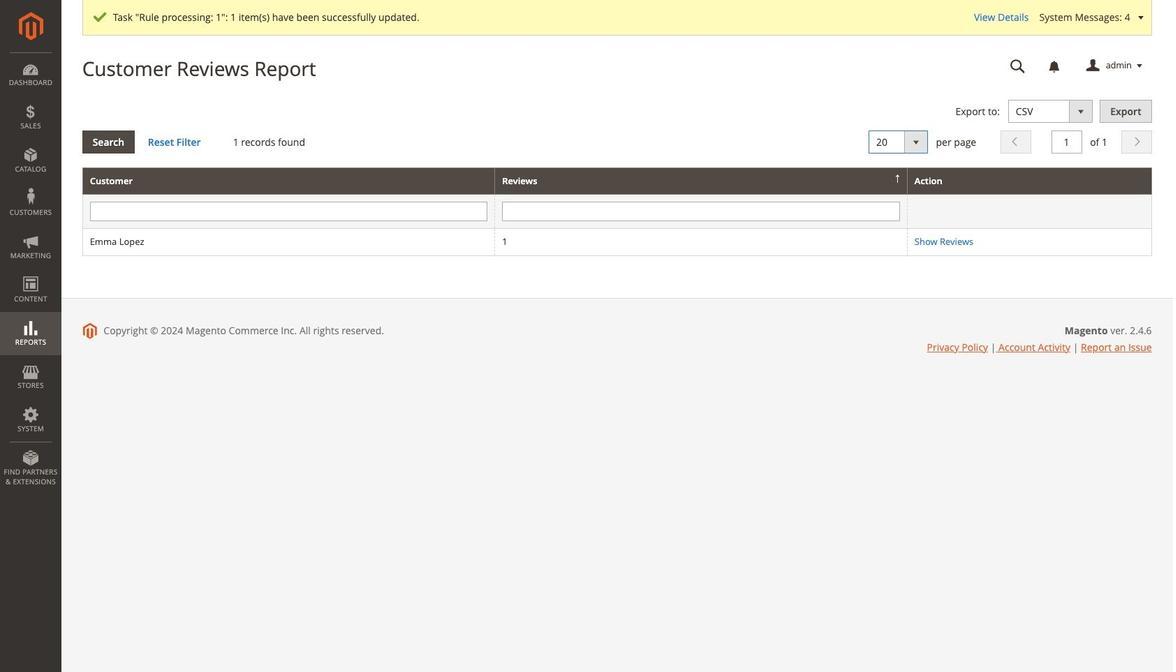 Task type: locate. For each thing, give the bounding box(es) containing it.
None text field
[[1052, 130, 1082, 153]]

None text field
[[1001, 54, 1036, 78], [90, 202, 488, 222], [502, 202, 900, 222], [1001, 54, 1036, 78], [90, 202, 488, 222], [502, 202, 900, 222]]

menu bar
[[0, 52, 61, 494]]



Task type: describe. For each thing, give the bounding box(es) containing it.
magento admin panel image
[[19, 12, 43, 41]]



